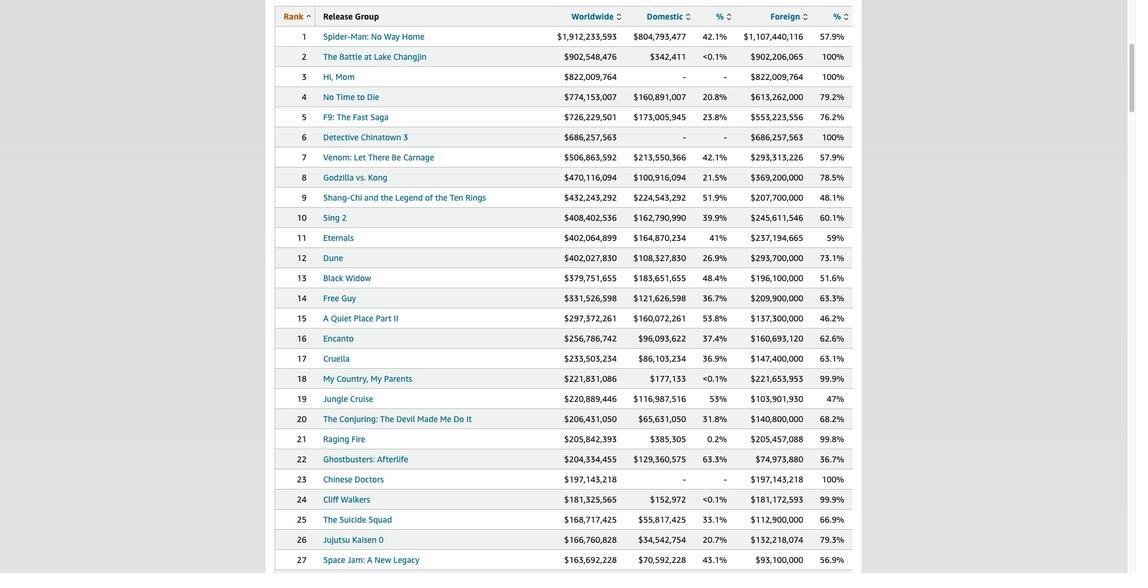 Task type: vqa. For each thing, say whether or not it's contained in the screenshot.
$168,717,425
yes



Task type: locate. For each thing, give the bounding box(es) containing it.
24
[[297, 494, 307, 505]]

1 vertical spatial <0.1%
[[703, 374, 727, 384]]

die
[[367, 92, 379, 102]]

2 $822,009,764 from the left
[[751, 72, 804, 82]]

99.9% up 66.9%
[[820, 494, 845, 505]]

63.3%
[[820, 293, 845, 303], [703, 454, 727, 464]]

0 horizontal spatial $197,143,218
[[564, 474, 617, 484]]

2 57.9% from the top
[[820, 152, 845, 162]]

1 horizontal spatial a
[[367, 555, 373, 565]]

0 vertical spatial 2
[[302, 52, 307, 62]]

let
[[354, 152, 366, 162]]

hi,
[[323, 72, 333, 82]]

57.9% right $1,107,440,116 at the right top of the page
[[820, 31, 845, 41]]

cruella
[[323, 354, 350, 364]]

1 horizontal spatial 3
[[403, 132, 408, 142]]

$112,900,000
[[751, 515, 804, 525]]

2 $197,143,218 from the left
[[751, 474, 804, 484]]

spider-man: no way home
[[323, 31, 425, 41]]

$237,194,665
[[751, 233, 804, 243]]

venom: let there be carnage link
[[323, 152, 434, 162]]

1 % from the left
[[716, 11, 724, 21]]

0 vertical spatial 99.9%
[[820, 374, 845, 384]]

0 vertical spatial 42.1%
[[703, 31, 727, 41]]

1 vertical spatial 42.1%
[[703, 152, 727, 162]]

$256,786,742
[[564, 333, 617, 343]]

$221,653,953
[[751, 374, 804, 384]]

2 99.9% from the top
[[820, 494, 845, 505]]

1 horizontal spatial $822,009,764
[[751, 72, 804, 82]]

the down "jungle" in the bottom of the page
[[323, 414, 337, 424]]

1 $686,257,563 from the left
[[564, 132, 617, 142]]

% for first % link from left
[[716, 11, 724, 21]]

3 up the carnage
[[403, 132, 408, 142]]

the right and
[[381, 192, 393, 203]]

%
[[716, 11, 724, 21], [833, 11, 841, 21]]

2
[[302, 52, 307, 62], [342, 213, 347, 223]]

<0.1% for $342,411
[[703, 52, 727, 62]]

$177,133
[[650, 374, 686, 384]]

legacy
[[394, 555, 420, 565]]

0 vertical spatial no
[[371, 31, 382, 41]]

detective chinatown 3 link
[[323, 132, 408, 142]]

$686,257,563 down $726,229,501
[[564, 132, 617, 142]]

no time to die link
[[323, 92, 379, 102]]

2 100% from the top
[[822, 72, 844, 82]]

1 vertical spatial 36.7%
[[820, 454, 845, 464]]

53%
[[710, 394, 727, 404]]

shang-chi and the legend of the ten rings
[[323, 192, 486, 203]]

3 up 4 at the top of the page
[[302, 72, 307, 82]]

jujutsu
[[323, 535, 350, 545]]

$822,009,764 down the $902,548,476
[[564, 72, 617, 82]]

63.3% down the 0.2%
[[703, 454, 727, 464]]

domestic
[[647, 11, 683, 21]]

the down cliff
[[323, 515, 337, 525]]

% link right foreign link
[[833, 11, 849, 21]]

country,
[[337, 374, 369, 384]]

$197,143,218 up $181,172,593
[[751, 474, 804, 484]]

36.7%
[[703, 293, 727, 303], [820, 454, 845, 464]]

42.1% for $804,793,477
[[703, 31, 727, 41]]

battle
[[340, 52, 362, 62]]

2 vertical spatial <0.1%
[[703, 494, 727, 505]]

the conjuring: the devil made me do it
[[323, 414, 472, 424]]

1 horizontal spatial no
[[371, 31, 382, 41]]

ghostbusters: afterlife link
[[323, 454, 408, 464]]

5
[[302, 112, 307, 122]]

99.9% down 63.1% at the bottom right of the page
[[820, 374, 845, 384]]

$402,064,899
[[564, 233, 617, 243]]

fast
[[353, 112, 368, 122]]

the suicide squad link
[[323, 515, 392, 525]]

$293,313,226
[[751, 152, 804, 162]]

100%
[[822, 52, 844, 62], [822, 72, 844, 82], [822, 132, 844, 142], [822, 474, 844, 484]]

1 vertical spatial 99.9%
[[820, 494, 845, 505]]

release group
[[323, 11, 379, 21]]

there
[[368, 152, 390, 162]]

11
[[297, 233, 307, 243]]

1 vertical spatial 63.3%
[[703, 454, 727, 464]]

1 99.9% from the top
[[820, 374, 845, 384]]

$553,223,556
[[751, 112, 804, 122]]

0 vertical spatial a
[[323, 313, 329, 323]]

$822,009,764
[[564, 72, 617, 82], [751, 72, 804, 82]]

76.2%
[[820, 112, 845, 122]]

chinese
[[323, 474, 353, 484]]

% right domestic 'link'
[[716, 11, 724, 21]]

1 horizontal spatial % link
[[833, 11, 849, 21]]

% link right domestic 'link'
[[716, 11, 731, 21]]

$774,153,007
[[564, 92, 617, 102]]

2 42.1% from the top
[[703, 152, 727, 162]]

48.1%
[[820, 192, 845, 203]]

100% for $902,206,065
[[822, 52, 844, 62]]

afterlife
[[377, 454, 408, 464]]

$86,103,234
[[638, 354, 686, 364]]

$181,172,593
[[751, 494, 804, 505]]

$686,257,563 down $553,223,556
[[751, 132, 804, 142]]

space
[[323, 555, 345, 565]]

0 horizontal spatial %
[[716, 11, 724, 21]]

$822,009,764 up $613,262,000
[[751, 72, 804, 82]]

<0.1% up the 33.1%
[[703, 494, 727, 505]]

1 horizontal spatial %
[[833, 11, 841, 21]]

0 vertical spatial 63.3%
[[820, 293, 845, 303]]

3 100% from the top
[[822, 132, 844, 142]]

the up hi,
[[323, 52, 337, 62]]

0 horizontal spatial my
[[323, 374, 335, 384]]

21
[[297, 434, 307, 444]]

part
[[376, 313, 392, 323]]

squad
[[369, 515, 392, 525]]

22
[[297, 454, 307, 464]]

36.7% down 99.8% on the right bottom of the page
[[820, 454, 845, 464]]

63.1%
[[820, 354, 845, 364]]

1 horizontal spatial $197,143,218
[[751, 474, 804, 484]]

2 % from the left
[[833, 11, 841, 21]]

42.1% up 21.5%
[[703, 152, 727, 162]]

my up "jungle" in the bottom of the page
[[323, 374, 335, 384]]

no left time
[[323, 92, 334, 102]]

hi, mom
[[323, 72, 355, 82]]

1 57.9% from the top
[[820, 31, 845, 41]]

2 down 1 at top left
[[302, 52, 307, 62]]

$221,831,086
[[564, 374, 617, 384]]

$369,200,000
[[751, 172, 804, 182]]

0 horizontal spatial 3
[[302, 72, 307, 82]]

0 horizontal spatial a
[[323, 313, 329, 323]]

it
[[466, 414, 472, 424]]

chinese doctors link
[[323, 474, 384, 484]]

1 horizontal spatial 2
[[342, 213, 347, 223]]

36.7% up 53.8%
[[703, 293, 727, 303]]

0 vertical spatial 57.9%
[[820, 31, 845, 41]]

% link
[[716, 11, 731, 21], [833, 11, 849, 21]]

$206,431,050
[[564, 414, 617, 424]]

57.9% up 78.5%
[[820, 152, 845, 162]]

f9: the fast saga link
[[323, 112, 389, 122]]

saga
[[370, 112, 389, 122]]

ii
[[394, 313, 398, 323]]

ghostbusters: afterlife
[[323, 454, 408, 464]]

0 vertical spatial 36.7%
[[703, 293, 727, 303]]

$385,305
[[650, 434, 686, 444]]

a left quiet
[[323, 313, 329, 323]]

<0.1% down 36.9%
[[703, 374, 727, 384]]

no left the way
[[371, 31, 382, 41]]

1 horizontal spatial my
[[371, 374, 382, 384]]

<0.1% up 20.8%
[[703, 52, 727, 62]]

a left the new
[[367, 555, 373, 565]]

2 <0.1% from the top
[[703, 374, 727, 384]]

19
[[297, 394, 307, 404]]

my country, my parents
[[323, 374, 412, 384]]

$506,863,592
[[564, 152, 617, 162]]

2 right sing
[[342, 213, 347, 223]]

37.4%
[[703, 333, 727, 343]]

$613,262,000
[[751, 92, 804, 102]]

1 horizontal spatial the
[[435, 192, 448, 203]]

46.2%
[[820, 313, 845, 323]]

$103,901,930
[[751, 394, 804, 404]]

63.3% up 46.2%
[[820, 293, 845, 303]]

51.9%
[[703, 192, 727, 203]]

$1,107,440,116
[[744, 31, 804, 41]]

<0.1% for $177,133
[[703, 374, 727, 384]]

0 horizontal spatial no
[[323, 92, 334, 102]]

- down the 0.2%
[[724, 474, 727, 484]]

1 <0.1% from the top
[[703, 52, 727, 62]]

% right foreign link
[[833, 11, 841, 21]]

no
[[371, 31, 382, 41], [323, 92, 334, 102]]

new
[[375, 555, 391, 565]]

0 vertical spatial <0.1%
[[703, 52, 727, 62]]

1 100% from the top
[[822, 52, 844, 62]]

$902,206,065
[[751, 52, 804, 62]]

the right of
[[435, 192, 448, 203]]

0 horizontal spatial $822,009,764
[[564, 72, 617, 82]]

4 100% from the top
[[822, 474, 844, 484]]

my
[[323, 374, 335, 384], [371, 374, 382, 384]]

1 horizontal spatial $686,257,563
[[751, 132, 804, 142]]

1 vertical spatial 57.9%
[[820, 152, 845, 162]]

0 horizontal spatial the
[[381, 192, 393, 203]]

jungle cruise
[[323, 394, 373, 404]]

quiet
[[331, 313, 352, 323]]

0 horizontal spatial 63.3%
[[703, 454, 727, 464]]

42.1% right $804,793,477
[[703, 31, 727, 41]]

parents
[[384, 374, 412, 384]]

$902,548,476
[[564, 52, 617, 62]]

suicide
[[340, 515, 366, 525]]

0 horizontal spatial $686,257,563
[[564, 132, 617, 142]]

- down "23.8%"
[[724, 132, 727, 142]]

1 my from the left
[[323, 374, 335, 384]]

my left parents
[[371, 374, 382, 384]]

1 vertical spatial 3
[[403, 132, 408, 142]]

3 <0.1% from the top
[[703, 494, 727, 505]]

1 42.1% from the top
[[703, 31, 727, 41]]

0 horizontal spatial % link
[[716, 11, 731, 21]]

venom: let there be carnage
[[323, 152, 434, 162]]

$197,143,218 down $204,334,455
[[564, 474, 617, 484]]

black widow
[[323, 273, 371, 283]]



Task type: describe. For each thing, give the bounding box(es) containing it.
- up 20.8%
[[724, 72, 727, 82]]

doctors
[[355, 474, 384, 484]]

1 horizontal spatial 63.3%
[[820, 293, 845, 303]]

place
[[354, 313, 374, 323]]

walkers
[[341, 494, 370, 505]]

sing 2
[[323, 213, 347, 223]]

2 % link from the left
[[833, 11, 849, 21]]

$147,400,000
[[751, 354, 804, 364]]

cliff walkers link
[[323, 494, 370, 505]]

57.9% for $1,107,440,116
[[820, 31, 845, 41]]

62.6%
[[820, 333, 845, 343]]

4
[[302, 92, 307, 102]]

$804,793,477
[[634, 31, 686, 41]]

$164,870,234
[[634, 233, 686, 243]]

0.2%
[[708, 434, 727, 444]]

$140,800,000
[[751, 414, 804, 424]]

$726,229,501
[[564, 112, 617, 122]]

do
[[454, 414, 464, 424]]

68.2%
[[820, 414, 845, 424]]

shang-chi and the legend of the ten rings link
[[323, 192, 486, 203]]

to
[[357, 92, 365, 102]]

$160,891,007
[[634, 92, 686, 102]]

36.9%
[[703, 354, 727, 364]]

7
[[302, 152, 307, 162]]

jujutsu kaisen 0 link
[[323, 535, 384, 545]]

$121,626,598
[[634, 293, 686, 303]]

$74,973,880
[[756, 454, 804, 464]]

encanto link
[[323, 333, 354, 343]]

79.3%
[[820, 535, 845, 545]]

25
[[297, 515, 307, 525]]

1 the from the left
[[381, 192, 393, 203]]

the battle at lake changjin link
[[323, 52, 427, 62]]

$293,700,000
[[751, 253, 804, 263]]

1 $822,009,764 from the left
[[564, 72, 617, 82]]

$207,700,000
[[751, 192, 804, 203]]

free guy link
[[323, 293, 356, 303]]

100% for $686,257,563
[[822, 132, 844, 142]]

- up $152,972
[[683, 474, 686, 484]]

at
[[364, 52, 372, 62]]

60.1%
[[820, 213, 845, 223]]

39.9%
[[703, 213, 727, 223]]

<0.1% for $152,972
[[703, 494, 727, 505]]

1 % link from the left
[[716, 11, 731, 21]]

the left devil at the left bottom
[[380, 414, 394, 424]]

widow
[[345, 273, 371, 283]]

$297,372,261
[[564, 313, 617, 323]]

vs.
[[356, 172, 366, 182]]

2 the from the left
[[435, 192, 448, 203]]

the for suicide
[[323, 515, 337, 525]]

jungle cruise link
[[323, 394, 373, 404]]

hi, mom link
[[323, 72, 355, 82]]

0 horizontal spatial 2
[[302, 52, 307, 62]]

$129,360,575
[[634, 454, 686, 464]]

guy
[[341, 293, 356, 303]]

41%
[[710, 233, 727, 243]]

cruise
[[350, 394, 373, 404]]

14
[[297, 293, 307, 303]]

godzilla vs. kong link
[[323, 172, 388, 182]]

- down $342,411
[[683, 72, 686, 82]]

free guy
[[323, 293, 356, 303]]

99.9% for $221,653,953
[[820, 374, 845, 384]]

ghostbusters:
[[323, 454, 375, 464]]

a quiet place part ii
[[323, 313, 398, 323]]

my country, my parents link
[[323, 374, 412, 384]]

20.7%
[[703, 535, 727, 545]]

no time to die
[[323, 92, 379, 102]]

black widow link
[[323, 273, 371, 283]]

0 horizontal spatial 36.7%
[[703, 293, 727, 303]]

the for battle
[[323, 52, 337, 62]]

eternals link
[[323, 233, 354, 243]]

foreign
[[771, 11, 800, 21]]

1 vertical spatial 2
[[342, 213, 347, 223]]

$152,972
[[650, 494, 686, 505]]

the right the 'f9:'
[[337, 112, 351, 122]]

1 vertical spatial no
[[323, 92, 334, 102]]

$204,334,455
[[564, 454, 617, 464]]

$213,550,366
[[634, 152, 686, 162]]

the for conjuring:
[[323, 414, 337, 424]]

space jam: a new legacy
[[323, 555, 420, 565]]

42.1% for $213,550,366
[[703, 152, 727, 162]]

78.5%
[[820, 172, 845, 182]]

100% for $822,009,764
[[822, 72, 844, 82]]

shang-
[[323, 192, 350, 203]]

13
[[297, 273, 307, 283]]

$96,093,622
[[638, 333, 686, 343]]

devil
[[396, 414, 415, 424]]

1 horizontal spatial 36.7%
[[820, 454, 845, 464]]

- down $173,005,945
[[683, 132, 686, 142]]

group
[[355, 11, 379, 21]]

$70,592,228
[[638, 555, 686, 565]]

$1,912,233,593
[[557, 31, 617, 41]]

release
[[323, 11, 353, 21]]

% for 2nd % link
[[833, 11, 841, 21]]

2 $686,257,563 from the left
[[751, 132, 804, 142]]

1 $197,143,218 from the left
[[564, 474, 617, 484]]

2 my from the left
[[371, 374, 382, 384]]

raging
[[323, 434, 349, 444]]

1 vertical spatial a
[[367, 555, 373, 565]]

$470,116,094
[[564, 172, 617, 182]]

$408,402,536
[[564, 213, 617, 223]]

10
[[297, 213, 307, 223]]

57.9% for $293,313,226
[[820, 152, 845, 162]]

0 vertical spatial 3
[[302, 72, 307, 82]]

sing 2 link
[[323, 213, 347, 223]]

1
[[302, 31, 307, 41]]

20
[[297, 414, 307, 424]]

8
[[302, 172, 307, 182]]

cliff
[[323, 494, 339, 505]]

legend
[[395, 192, 423, 203]]

space jam: a new legacy link
[[323, 555, 420, 565]]

$173,005,945
[[634, 112, 686, 122]]

100% for $197,143,218
[[822, 474, 844, 484]]

$224,543,292
[[634, 192, 686, 203]]

the battle at lake changjin
[[323, 52, 427, 62]]

detective
[[323, 132, 359, 142]]

99.9% for $181,172,593
[[820, 494, 845, 505]]



